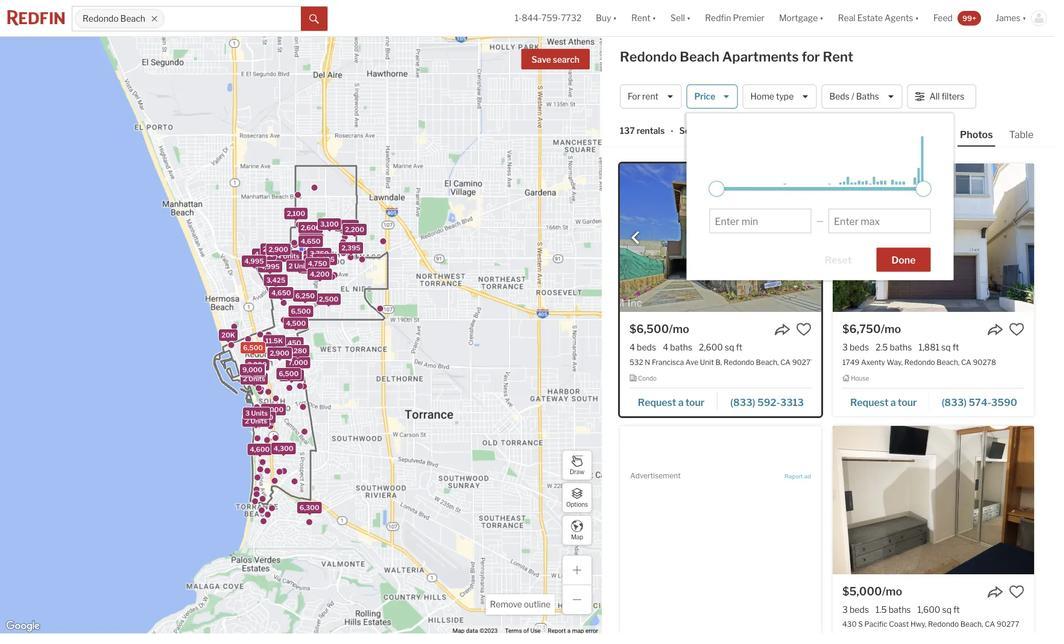 Task type: vqa. For each thing, say whether or not it's contained in the screenshot.
Photo Of 1749 Axenty Way, Redondo Beach, Ca 90278
yes



Task type: describe. For each thing, give the bounding box(es) containing it.
6,250
[[296, 292, 315, 300]]

sell ▾ button
[[664, 0, 698, 36]]

4 beds
[[630, 342, 657, 352]]

options
[[567, 501, 588, 508]]

4,200
[[310, 270, 330, 278]]

photo of 430 s pacific coast hwy, redondo beach, ca 90277 image
[[833, 426, 1035, 574]]

real estate agents ▾ link
[[839, 0, 920, 36]]

sell ▾ button
[[671, 0, 691, 36]]

beds / baths button
[[822, 84, 903, 109]]

3 units
[[246, 410, 268, 417]]

6,300
[[300, 504, 320, 512]]

/mo for $5,000
[[883, 585, 903, 598]]

0 horizontal spatial 4,650
[[272, 289, 291, 297]]

1 vertical spatial rent
[[824, 49, 854, 65]]

4 for 4 baths
[[663, 342, 669, 352]]

reset
[[826, 254, 853, 266]]

all
[[930, 91, 941, 102]]

1 horizontal spatial beach,
[[937, 358, 960, 366]]

1 vertical spatial 2 units
[[243, 375, 265, 383]]

532
[[630, 358, 644, 366]]

2 vertical spatial 2
[[245, 417, 249, 425]]

submit search image
[[310, 14, 319, 24]]

pacific
[[865, 620, 888, 629]]

photo of 1749 axenty way, redondo beach, ca 90278 image
[[833, 164, 1035, 312]]

draw button
[[562, 450, 593, 480]]

4,600
[[250, 446, 270, 454]]

baths
[[857, 91, 880, 102]]

real estate agents ▾ button
[[832, 0, 927, 36]]

1 vertical spatial 2,900
[[270, 349, 290, 357]]

photos
[[961, 129, 994, 140]]

redfin premier button
[[698, 0, 772, 36]]

3 beds for $5,000 /mo
[[843, 605, 870, 615]]

3,100
[[320, 220, 339, 228]]

574-
[[970, 396, 992, 408]]

remove outline
[[490, 600, 551, 610]]

maximum price slider
[[916, 181, 932, 197]]

▾ for james ▾
[[1023, 13, 1027, 23]]

home type
[[751, 91, 794, 102]]

3,600
[[243, 367, 263, 375]]

apartments
[[723, 49, 800, 65]]

request for $6,750
[[851, 396, 889, 408]]

n
[[645, 358, 651, 366]]

$6,750 /mo
[[843, 322, 902, 336]]

map button
[[562, 515, 593, 546]]

0 vertical spatial 2
[[289, 262, 293, 270]]

beach for redondo beach apartments for rent
[[680, 49, 720, 65]]

filters
[[942, 91, 965, 102]]

—
[[817, 216, 824, 226]]

Enter min text field
[[715, 215, 807, 227]]

save search
[[532, 55, 580, 65]]

all filters button
[[908, 84, 977, 109]]

4 for 4 beds
[[630, 342, 636, 352]]

ad
[[805, 473, 812, 480]]

request a tour for $6,750
[[851, 396, 918, 408]]

sq for $6,750 /mo
[[942, 342, 952, 352]]

(833) 592-3313
[[731, 396, 805, 408]]

favorite button image for $6,750 /mo
[[1010, 322, 1025, 337]]

rentals
[[637, 126, 665, 136]]

mortgage ▾
[[780, 13, 824, 23]]

buy ▾ button
[[589, 0, 625, 36]]

0 vertical spatial 2,900
[[269, 246, 288, 253]]

beds for $5,000
[[850, 605, 870, 615]]

baths for $5,000 /mo
[[889, 605, 912, 615]]

430
[[843, 620, 857, 629]]

2 vertical spatial 2 units
[[245, 417, 267, 425]]

minimum price slider
[[709, 181, 725, 197]]

759-
[[542, 13, 561, 23]]

1,881
[[919, 342, 940, 352]]

google image
[[3, 619, 43, 634]]

3,200
[[248, 361, 267, 369]]

rent ▾
[[632, 13, 657, 23]]

baths for $6,750 /mo
[[891, 342, 913, 352]]

beds for $6,500
[[637, 342, 657, 352]]

•
[[671, 127, 674, 137]]

home type button
[[743, 84, 817, 109]]

ave
[[686, 358, 699, 366]]

sq for $6,500 /mo
[[725, 342, 735, 352]]

beds for $6,750
[[850, 342, 870, 352]]

favorite button image
[[797, 322, 812, 337]]

/
[[852, 91, 855, 102]]

7732
[[561, 13, 582, 23]]

0 vertical spatial 5,000
[[282, 372, 302, 380]]

(833) 574-3590 link
[[930, 391, 1025, 411]]

map
[[571, 534, 584, 541]]

3,750
[[310, 250, 329, 258]]

1,280
[[289, 347, 307, 355]]

beds / baths
[[830, 91, 880, 102]]

table
[[1010, 129, 1034, 140]]

mortgage ▾ button
[[780, 0, 824, 36]]

home
[[751, 91, 775, 102]]

430 s pacific coast hwy, redondo beach, ca 90277
[[843, 620, 1020, 629]]

5,800
[[270, 350, 290, 358]]

▾ for rent ▾
[[653, 13, 657, 23]]

▾ for sell ▾
[[687, 13, 691, 23]]

1 vertical spatial 2,100
[[306, 252, 325, 260]]

(833) 592-3313 link
[[718, 391, 812, 411]]

2 horizontal spatial beach,
[[961, 620, 984, 629]]

Enter max text field
[[835, 215, 926, 227]]

4 for 4 units
[[277, 252, 282, 260]]

532 n francisca ave unit b, redondo beach, ca 90277
[[630, 358, 816, 366]]

table button
[[1008, 128, 1037, 145]]

rent
[[643, 91, 659, 102]]

4 baths
[[663, 342, 693, 352]]

buy
[[596, 13, 612, 23]]

condo
[[639, 375, 657, 382]]

0 vertical spatial 2 units
[[289, 262, 311, 270]]

ft for $6,500 /mo
[[737, 342, 743, 352]]

3 for $6,750
[[843, 342, 849, 352]]

tour for $6,750 /mo
[[899, 396, 918, 408]]

advertisement
[[631, 471, 681, 480]]

house
[[852, 375, 870, 382]]

3,500
[[337, 222, 357, 230]]

coast
[[890, 620, 910, 629]]

/mo for $6,500
[[669, 322, 690, 336]]

(833) for $6,500 /mo
[[731, 396, 756, 408]]

feed
[[934, 13, 954, 23]]

redondo right b,
[[724, 358, 755, 366]]

2.5
[[876, 342, 889, 352]]

2 horizontal spatial ca
[[986, 620, 996, 629]]

$6,500
[[630, 322, 669, 336]]

real estate agents ▾
[[839, 13, 920, 23]]



Task type: locate. For each thing, give the bounding box(es) containing it.
4,495
[[316, 256, 335, 263]]

1 horizontal spatial request a tour
[[851, 396, 918, 408]]

▾ right james at the right top of page
[[1023, 13, 1027, 23]]

for rent
[[628, 91, 659, 102]]

mortgage ▾ button
[[772, 0, 832, 36]]

1 vertical spatial 2,200
[[263, 245, 282, 253]]

2 left 2,450
[[245, 417, 249, 425]]

/mo up 4 baths
[[669, 322, 690, 336]]

1 tour from the left
[[686, 396, 705, 408]]

4 inside map 'region'
[[277, 252, 282, 260]]

▾ right mortgage
[[820, 13, 824, 23]]

4 up '532'
[[630, 342, 636, 352]]

ft right 1,881
[[953, 342, 960, 352]]

0 horizontal spatial tour
[[686, 396, 705, 408]]

favorite button checkbox
[[797, 322, 812, 337], [1010, 584, 1025, 600]]

sq up 532 n francisca ave unit b, redondo beach, ca 90277
[[725, 342, 735, 352]]

2,100 up 8,900
[[287, 210, 305, 218]]

2 vertical spatial 3
[[843, 605, 849, 615]]

1 vertical spatial favorite button checkbox
[[1010, 584, 1025, 600]]

0 horizontal spatial 90277
[[793, 358, 816, 366]]

3590
[[992, 396, 1018, 408]]

2 (833) from the left
[[942, 396, 968, 408]]

rent right buy ▾
[[632, 13, 651, 23]]

2,100 up 3,195
[[306, 252, 325, 260]]

3,425
[[267, 276, 286, 284]]

99+
[[963, 14, 977, 22]]

4 ▾ from the left
[[820, 13, 824, 23]]

6,500 up 3,200
[[243, 344, 263, 352]]

0 vertical spatial 6,500
[[291, 307, 311, 315]]

for rent button
[[620, 84, 682, 109]]

1-844-759-7732 link
[[515, 13, 582, 23]]

1 horizontal spatial 4
[[630, 342, 636, 352]]

4,650 up "3,750"
[[301, 238, 321, 245]]

beds up 's'
[[850, 605, 870, 615]]

a down way,
[[891, 396, 897, 408]]

0 vertical spatial 90277
[[793, 358, 816, 366]]

0 horizontal spatial request a tour button
[[630, 392, 718, 410]]

beds up n
[[637, 342, 657, 352]]

real
[[839, 13, 856, 23]]

sq right the 1,600
[[943, 605, 952, 615]]

2,600
[[301, 224, 321, 232], [700, 342, 724, 352]]

request down 'house'
[[851, 396, 889, 408]]

1 horizontal spatial favorite button checkbox
[[1010, 584, 1025, 600]]

/mo for $6,750
[[882, 322, 902, 336]]

favorite button checkbox for $5,000 /mo
[[1010, 584, 1025, 600]]

remove redondo beach image
[[151, 15, 158, 22]]

2 tour from the left
[[899, 396, 918, 408]]

2 down the 4 units
[[289, 262, 293, 270]]

1 vertical spatial 3 beds
[[843, 605, 870, 615]]

2 down 9,000
[[243, 375, 247, 383]]

0 horizontal spatial beach,
[[757, 358, 780, 366]]

rent right for
[[824, 49, 854, 65]]

way,
[[888, 358, 904, 366]]

francisca
[[652, 358, 685, 366]]

mortgage
[[780, 13, 819, 23]]

james
[[996, 13, 1022, 23]]

redondo down 1,600 sq ft
[[929, 620, 960, 629]]

beds up 1749
[[850, 342, 870, 352]]

▾ right agents at the top right of the page
[[916, 13, 920, 23]]

/mo up 2.5 baths
[[882, 322, 902, 336]]

11.5k
[[266, 337, 283, 345]]

redondo down 1,881
[[905, 358, 936, 366]]

592-
[[758, 396, 781, 408]]

2,900 up 3,425
[[269, 246, 288, 253]]

photo of 532 n francisca ave unit b, redondo beach, ca 90277 image
[[620, 164, 822, 312]]

request a tour button for $6,500
[[630, 392, 718, 410]]

2 request a tour from the left
[[851, 396, 918, 408]]

3 up 1749
[[843, 342, 849, 352]]

1 a from the left
[[679, 396, 684, 408]]

6,500 down 7,000 on the bottom of the page
[[279, 370, 299, 378]]

0 vertical spatial 3
[[843, 342, 849, 352]]

3 beds up 1749
[[843, 342, 870, 352]]

1 horizontal spatial 2,600
[[700, 342, 724, 352]]

2,600 up 8,900
[[301, 224, 321, 232]]

beach, right hwy,
[[961, 620, 984, 629]]

90278
[[974, 358, 997, 366]]

1 request a tour button from the left
[[630, 392, 718, 410]]

2,100
[[287, 210, 305, 218], [306, 252, 325, 260]]

/mo up 1.5 baths
[[883, 585, 903, 598]]

5,000 down 7,000 on the bottom of the page
[[282, 372, 302, 380]]

1 vertical spatial 6,500
[[243, 344, 263, 352]]

a for $6,500 /mo
[[679, 396, 684, 408]]

request a tour button down condo
[[630, 392, 718, 410]]

0 vertical spatial favorite button image
[[1010, 322, 1025, 337]]

$5,000
[[843, 585, 883, 598]]

1 vertical spatial 5,000
[[264, 406, 284, 414]]

6 ▾ from the left
[[1023, 13, 1027, 23]]

1 horizontal spatial ca
[[962, 358, 972, 366]]

1 3 beds from the top
[[843, 342, 870, 352]]

price
[[695, 91, 716, 102]]

ft for $5,000 /mo
[[954, 605, 961, 615]]

(833) left 574-
[[942, 396, 968, 408]]

done button
[[877, 248, 931, 272]]

0 horizontal spatial beach
[[120, 14, 145, 24]]

2 request a tour button from the left
[[843, 392, 930, 410]]

beach for redondo beach
[[120, 14, 145, 24]]

request a tour for $6,500
[[638, 396, 705, 408]]

next button image
[[800, 232, 812, 244]]

20k
[[222, 331, 235, 339]]

2 3 beds from the top
[[843, 605, 870, 615]]

0 horizontal spatial 2,100
[[287, 210, 305, 218]]

3 inside map 'region'
[[246, 410, 250, 417]]

request a tour button down 'house'
[[843, 392, 930, 410]]

(833)
[[731, 396, 756, 408], [942, 396, 968, 408]]

2.5 baths
[[876, 342, 913, 352]]

ft right the 1,600
[[954, 605, 961, 615]]

estate
[[858, 13, 884, 23]]

2,600 for 2,600
[[301, 224, 321, 232]]

5,000 up 4,300 on the left bottom
[[264, 406, 284, 414]]

a for $6,750 /mo
[[891, 396, 897, 408]]

request a tour button for $6,750
[[843, 392, 930, 410]]

baths up coast
[[889, 605, 912, 615]]

2,450
[[254, 414, 273, 422]]

0 horizontal spatial a
[[679, 396, 684, 408]]

report
[[785, 473, 803, 480]]

4
[[277, 252, 282, 260], [630, 342, 636, 352], [663, 342, 669, 352]]

6,500 up 4,500
[[291, 307, 311, 315]]

2,600 up unit
[[700, 342, 724, 352]]

1 request a tour from the left
[[638, 396, 705, 408]]

1 vertical spatial beach
[[680, 49, 720, 65]]

1 favorite button image from the top
[[1010, 322, 1025, 337]]

1 horizontal spatial tour
[[899, 396, 918, 408]]

1 horizontal spatial a
[[891, 396, 897, 408]]

(833) left 592-
[[731, 396, 756, 408]]

0 horizontal spatial 2,200
[[263, 245, 282, 253]]

0 vertical spatial beach
[[120, 14, 145, 24]]

0 horizontal spatial rent
[[632, 13, 651, 23]]

2,600 inside map 'region'
[[301, 224, 321, 232]]

tour for $6,500 /mo
[[686, 396, 705, 408]]

2 units down the 4 units
[[289, 262, 311, 270]]

redondo beach
[[83, 14, 145, 24]]

3 ▾ from the left
[[687, 13, 691, 23]]

7,000
[[289, 359, 308, 367]]

2 units up 4,600
[[245, 417, 267, 425]]

9,000
[[243, 366, 263, 374]]

▾ left "sell"
[[653, 13, 657, 23]]

▾ for mortgage ▾
[[820, 13, 824, 23]]

baths up way,
[[891, 342, 913, 352]]

5,450
[[282, 339, 301, 347]]

0 horizontal spatial request a tour
[[638, 396, 705, 408]]

favorite button checkbox for $6,500 /mo
[[797, 322, 812, 337]]

▾ for buy ▾
[[614, 13, 617, 23]]

tour down 1749 axenty way, redondo beach, ca 90278
[[899, 396, 918, 408]]

3 up 430
[[843, 605, 849, 615]]

2 favorite button image from the top
[[1010, 584, 1025, 600]]

1 vertical spatial favorite button image
[[1010, 584, 1025, 600]]

baths for $6,500 /mo
[[671, 342, 693, 352]]

redondo down rent ▾ dropdown button
[[620, 49, 678, 65]]

0 horizontal spatial (833)
[[731, 396, 756, 408]]

1 horizontal spatial rent
[[824, 49, 854, 65]]

1 vertical spatial 2
[[243, 375, 247, 383]]

for
[[628, 91, 641, 102]]

dialog containing reset
[[687, 113, 954, 280]]

redondo left remove redondo beach icon
[[83, 14, 119, 24]]

137
[[620, 126, 635, 136]]

0 horizontal spatial favorite button checkbox
[[797, 322, 812, 337]]

2 request from the left
[[851, 396, 889, 408]]

0 vertical spatial 3 beds
[[843, 342, 870, 352]]

1 vertical spatial 4,650
[[272, 289, 291, 297]]

3 beds up 's'
[[843, 605, 870, 615]]

previous button image
[[630, 232, 642, 244]]

rent ▾ button
[[632, 0, 657, 36]]

2 vertical spatial 6,500
[[279, 370, 299, 378]]

1 horizontal spatial request a tour button
[[843, 392, 930, 410]]

favorite button image for $5,000 /mo
[[1010, 584, 1025, 600]]

buy ▾
[[596, 13, 617, 23]]

baths
[[671, 342, 693, 352], [891, 342, 913, 352], [889, 605, 912, 615]]

ca
[[781, 358, 791, 366], [962, 358, 972, 366], [986, 620, 996, 629]]

5 ▾ from the left
[[916, 13, 920, 23]]

$6,750
[[843, 322, 882, 336]]

1 vertical spatial 3
[[246, 410, 250, 417]]

▾
[[614, 13, 617, 23], [653, 13, 657, 23], [687, 13, 691, 23], [820, 13, 824, 23], [916, 13, 920, 23], [1023, 13, 1027, 23]]

agents
[[885, 13, 914, 23]]

None search field
[[165, 7, 301, 31]]

1 horizontal spatial 90277
[[997, 620, 1020, 629]]

ft up 532 n francisca ave unit b, redondo beach, ca 90277
[[737, 342, 743, 352]]

4 up 3,425
[[277, 252, 282, 260]]

axenty
[[862, 358, 886, 366]]

1 horizontal spatial 2,100
[[306, 252, 325, 260]]

1 horizontal spatial beach
[[680, 49, 720, 65]]

0 vertical spatial 2,200
[[345, 226, 365, 233]]

1 ▾ from the left
[[614, 13, 617, 23]]

save search button
[[522, 49, 590, 69]]

rent inside dropdown button
[[632, 13, 651, 23]]

2 a from the left
[[891, 396, 897, 408]]

dialog
[[687, 113, 954, 280]]

90277
[[793, 358, 816, 366], [997, 620, 1020, 629]]

2 units down 9,000
[[243, 375, 265, 383]]

0 horizontal spatial 4
[[277, 252, 282, 260]]

1 request from the left
[[638, 396, 677, 408]]

0 horizontal spatial request
[[638, 396, 677, 408]]

buy ▾ button
[[596, 0, 617, 36]]

1 horizontal spatial request
[[851, 396, 889, 408]]

baths up the ave
[[671, 342, 693, 352]]

beach
[[120, 14, 145, 24], [680, 49, 720, 65]]

0 vertical spatial rent
[[632, 13, 651, 23]]

beach left remove redondo beach icon
[[120, 14, 145, 24]]

redfin
[[706, 13, 732, 23]]

1.5 baths
[[876, 605, 912, 615]]

search
[[553, 55, 580, 65]]

2,600 sq ft
[[700, 342, 743, 352]]

1,600
[[918, 605, 941, 615]]

1 vertical spatial 2,600
[[700, 342, 724, 352]]

(833) inside "link"
[[942, 396, 968, 408]]

0 vertical spatial 4,650
[[301, 238, 321, 245]]

3,195
[[303, 264, 321, 272]]

2,200 up 3,425
[[263, 245, 282, 253]]

request a tour down 'house'
[[851, 396, 918, 408]]

done
[[892, 254, 916, 266]]

rent ▾ button
[[625, 0, 664, 36]]

reset button
[[811, 248, 868, 272]]

favorite button image
[[1010, 322, 1025, 337], [1010, 584, 1025, 600]]

2 ▾ from the left
[[653, 13, 657, 23]]

2,200 up 2,395
[[345, 226, 365, 233]]

sq right 1,881
[[942, 342, 952, 352]]

s
[[859, 620, 864, 629]]

b,
[[716, 358, 723, 366]]

▾ right buy on the right
[[614, 13, 617, 23]]

map region
[[0, 0, 724, 634]]

1 horizontal spatial (833)
[[942, 396, 968, 408]]

beach, up (833) 592-3313 link
[[757, 358, 780, 366]]

▾ right "sell"
[[687, 13, 691, 23]]

beach, down 1,881 sq ft
[[937, 358, 960, 366]]

favorite button checkbox
[[1010, 322, 1025, 337]]

request a tour down condo
[[638, 396, 705, 408]]

3 left 2,450
[[246, 410, 250, 417]]

sell ▾
[[671, 13, 691, 23]]

for
[[802, 49, 821, 65]]

premier
[[734, 13, 765, 23]]

save
[[532, 55, 552, 65]]

(833) for $6,750 /mo
[[942, 396, 968, 408]]

2,900 down 11.5k
[[270, 349, 290, 357]]

6,500
[[291, 307, 311, 315], [243, 344, 263, 352], [279, 370, 299, 378]]

4,650 down 3,425
[[272, 289, 291, 297]]

report ad
[[785, 473, 812, 480]]

0 horizontal spatial ca
[[781, 358, 791, 366]]

request down condo
[[638, 396, 677, 408]]

beds
[[830, 91, 850, 102]]

request for $6,500
[[638, 396, 677, 408]]

0 horizontal spatial 2,600
[[301, 224, 321, 232]]

1 vertical spatial 90277
[[997, 620, 1020, 629]]

tour down the ave
[[686, 396, 705, 408]]

$6,500 /mo
[[630, 322, 690, 336]]

beach up the price
[[680, 49, 720, 65]]

a down francisca
[[679, 396, 684, 408]]

rent
[[632, 13, 651, 23], [824, 49, 854, 65]]

0 vertical spatial 2,600
[[301, 224, 321, 232]]

3 for $5,000
[[843, 605, 849, 615]]

2,600 for 2,600 sq ft
[[700, 342, 724, 352]]

2 horizontal spatial 4
[[663, 342, 669, 352]]

sq for $5,000 /mo
[[943, 605, 952, 615]]

4 up francisca
[[663, 342, 669, 352]]

3 beds for $6,750 /mo
[[843, 342, 870, 352]]

6,750
[[271, 249, 290, 257]]

1 horizontal spatial 4,650
[[301, 238, 321, 245]]

0 vertical spatial 2,100
[[287, 210, 305, 218]]

1 (833) from the left
[[731, 396, 756, 408]]

1,600 sq ft
[[918, 605, 961, 615]]

6,495
[[306, 257, 326, 265]]

0 vertical spatial favorite button checkbox
[[797, 322, 812, 337]]

ft for $6,750 /mo
[[953, 342, 960, 352]]

2,395
[[342, 244, 361, 252]]

type
[[777, 91, 794, 102]]

outline
[[524, 600, 551, 610]]

1 horizontal spatial 2,200
[[345, 226, 365, 233]]



